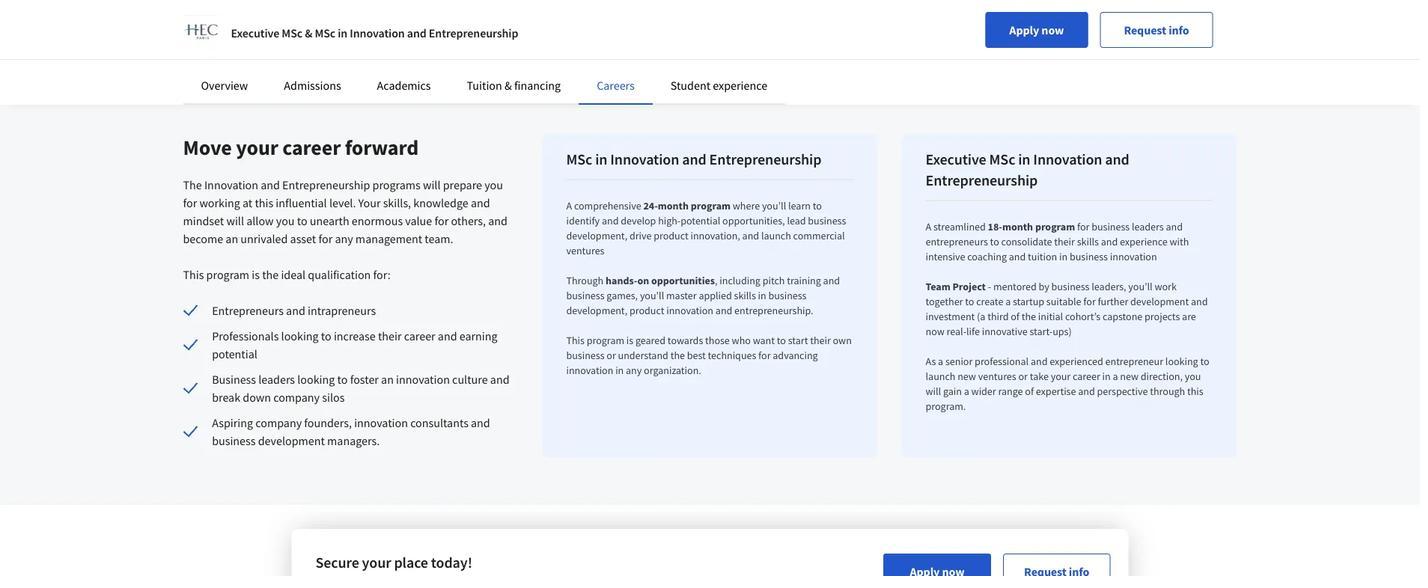 Task type: vqa. For each thing, say whether or not it's contained in the screenshot.
search field
no



Task type: describe. For each thing, give the bounding box(es) containing it.
development, inside where you'll learn to identify and develop high-potential opportunities, lead business development, drive product innovation, and launch commercial ventures
[[566, 229, 628, 243]]

coaching
[[968, 250, 1007, 264]]

expertise
[[1036, 385, 1076, 398]]

entrepreneur
[[1105, 355, 1163, 368]]

cohort's
[[1065, 310, 1101, 323]]

now inside button
[[1042, 22, 1064, 37]]

the innovation and entrepreneurship programs will prepare you for working at this influential level. your skills, knowledge and mindset will allow you to unearth enormous value for others, and become an unrivaled asset for any management team.
[[183, 177, 508, 246]]

team project
[[926, 280, 986, 293]]

comprehensive
[[574, 199, 641, 213]]

innovation inside "the innovation and entrepreneurship programs will prepare you for working at this influential level. your skills, knowledge and mindset will allow you to unearth enormous value for others, and become an unrivaled asset for any management team."
[[204, 177, 258, 192]]

leaders inside for business leaders and entrepreneurs to consolidate their skills and experience with intensive coaching and tuition in business innovation
[[1132, 220, 1164, 234]]

geared
[[636, 334, 666, 347]]

apply now
[[1009, 22, 1064, 37]]

unearth
[[310, 213, 349, 228]]

with inside for business leaders and entrepreneurs to consolidate their skills and experience with intensive coaching and tuition in business innovation
[[1170, 235, 1189, 249]]

innovation inside aspiring company founders, innovation consultants and business development managers.
[[354, 416, 408, 430]]

best
[[687, 349, 706, 362]]

this inside "the innovation and entrepreneurship programs will prepare you for working at this influential level. your skills, knowledge and mindset will allow you to unearth enormous value for others, and become an unrivaled asset for any management team."
[[255, 195, 273, 210]]

magazine
[[280, 10, 328, 25]]

high-
[[658, 214, 681, 228]]

2 new from the left
[[1120, 370, 1139, 383]]

for inside this program is geared towards those who want to start their own business or understand the best techniques for advancing innovation in any organization.
[[759, 349, 771, 362]]

professional
[[975, 355, 1029, 368]]

at
[[243, 195, 252, 210]]

entrepreneurs
[[926, 235, 988, 249]]

streamlined
[[934, 220, 986, 234]]

student
[[671, 78, 711, 93]]

where
[[733, 199, 760, 213]]

academics
[[377, 78, 431, 93]]

applied
[[699, 289, 732, 302]]

skills,
[[383, 195, 411, 210]]

identify
[[566, 214, 600, 228]]

request info
[[1124, 22, 1189, 37]]

create
[[976, 295, 1004, 308]]

entrepreneurial
[[211, 46, 290, 61]]

entrepreneurship up "where" at the top
[[709, 150, 822, 169]]

through hands-on opportunities
[[566, 274, 715, 287]]

including
[[720, 274, 761, 287]]

admissions link
[[284, 78, 341, 93]]

innovation inside for business leaders and entrepreneurs to consolidate their skills and experience with intensive coaching and tuition in business innovation
[[1110, 250, 1157, 264]]

in inside for business leaders and entrepreneurs to consolidate their skills and experience with intensive coaching and tuition in business innovation
[[1059, 250, 1068, 264]]

for business leaders and entrepreneurs to consolidate their skills and experience with intensive coaching and tuition in business innovation
[[926, 220, 1189, 264]]

understand
[[618, 349, 668, 362]]

this for move your career forward
[[183, 267, 204, 282]]

student experience link
[[671, 78, 767, 93]]

0 vertical spatial hec
[[401, 10, 422, 25]]

executive msc & msc in innovation and entrepreneurship
[[231, 25, 518, 40]]

senior
[[946, 355, 973, 368]]

tuition & financing
[[467, 78, 561, 93]]

organization.
[[644, 364, 701, 377]]

looking inside business leaders looking to foster an innovation culture and break down company silos
[[297, 372, 335, 387]]

to inside as a senior professional and experienced entrepreneur looking to launch new ventures or take your career in a new direction, you will gain a wider range of expertise and perspective through this program.
[[1200, 355, 1210, 368]]

careers
[[597, 78, 635, 93]]

further
[[1098, 295, 1128, 308]]

and inside - mentored by business leaders, you'll work together to create a startup suitable for further development and investment (a third of the initial cohort's capstone projects are now real-life innovative start-ups)
[[1191, 295, 1208, 308]]

for:
[[373, 267, 391, 282]]

start-
[[1030, 325, 1053, 338]]

our
[[211, 10, 230, 25]]

develop
[[621, 214, 656, 228]]

your
[[358, 195, 381, 210]]

in inside this program is geared towards those who want to start their own business or understand the best techniques for advancing innovation in any organization.
[[616, 364, 624, 377]]

place
[[394, 554, 428, 572]]

secure your place today!
[[316, 554, 472, 572]]

for inside our exclusive magazine for and about hec alumni keeps you up to speed with all the latest developments in the hec entrepreneurial world
[[331, 10, 345, 25]]

a up perspective
[[1113, 370, 1118, 383]]

aspiring
[[212, 416, 253, 430]]

and inside executive msc in innovation and entrepreneurship
[[1105, 150, 1130, 169]]

executive for executive msc & msc in innovation and entrepreneurship
[[231, 25, 279, 40]]

career inside as a senior professional and experienced entrepreneur looking to launch new ventures or take your career in a new direction, you will gain a wider range of expertise and perspective through this program.
[[1073, 370, 1100, 383]]

innovation inside this program is geared towards those who want to start their own business or understand the best techniques for advancing innovation in any organization.
[[566, 364, 613, 377]]

the
[[183, 177, 202, 192]]

innovation inside , including pitch training and business games, you'll master applied skills in business development, product innovation and entrepreneurship.
[[666, 304, 714, 317]]

master
[[666, 289, 697, 302]]

learn
[[788, 199, 811, 213]]

and inside business leaders looking to foster an innovation culture and break down company silos
[[490, 372, 509, 387]]

want
[[753, 334, 775, 347]]

working
[[199, 195, 240, 210]]

your inside as a senior professional and experienced entrepreneur looking to launch new ventures or take your career in a new direction, you will gain a wider range of expertise and perspective through this program.
[[1051, 370, 1071, 383]]

others,
[[451, 213, 486, 228]]

for inside for business leaders and entrepreneurs to consolidate their skills and experience with intensive coaching and tuition in business innovation
[[1077, 220, 1090, 234]]

entrepreneurs
[[212, 303, 284, 318]]

to inside our exclusive magazine for and about hec alumni keeps you up to speed with all the latest developments in the hec entrepreneurial world
[[248, 28, 258, 43]]

product for high-
[[654, 229, 689, 243]]

entrepreneurship inside executive msc in innovation and entrepreneurship
[[926, 171, 1038, 190]]

admissions
[[284, 78, 341, 93]]

program up "innovation,"
[[691, 199, 731, 213]]

or inside as a senior professional and experienced entrepreneur looking to launch new ventures or take your career in a new direction, you will gain a wider range of expertise and perspective through this program.
[[1019, 370, 1028, 383]]

to inside for business leaders and entrepreneurs to consolidate their skills and experience with intensive coaching and tuition in business innovation
[[990, 235, 999, 249]]

influential
[[276, 195, 327, 210]]

is for a comprehensive
[[627, 334, 634, 347]]

you inside as a senior professional and experienced entrepreneur looking to launch new ventures or take your career in a new direction, you will gain a wider range of expertise and perspective through this program.
[[1185, 370, 1201, 383]]

all
[[318, 28, 330, 43]]

the inside - mentored by business leaders, you'll work together to create a startup suitable for further development and investment (a third of the initial cohort's capstone projects are now real-life innovative start-ups)
[[1022, 310, 1036, 323]]

commercial
[[793, 229, 845, 243]]

apply now button
[[986, 12, 1088, 48]]

in right all
[[338, 25, 348, 40]]

towards
[[668, 334, 703, 347]]

advancing
[[773, 349, 818, 362]]

1 vertical spatial will
[[226, 213, 244, 228]]

on
[[637, 274, 649, 287]]

- mentored by business leaders, you'll work together to create a startup suitable for further development and investment (a third of the initial cohort's capstone projects are now real-life innovative start-ups)
[[926, 280, 1208, 338]]

development inside aspiring company founders, innovation consultants and business development managers.
[[258, 433, 325, 448]]

aspiring company founders, innovation consultants and business development managers.
[[212, 416, 490, 448]]

of inside as a senior professional and experienced entrepreneur looking to launch new ventures or take your career in a new direction, you will gain a wider range of expertise and perspective through this program.
[[1025, 385, 1034, 398]]

to inside professionals looking to increase their career and earning potential
[[321, 329, 331, 344]]

management
[[356, 231, 422, 246]]

the left ideal
[[262, 267, 279, 282]]

as
[[926, 355, 936, 368]]

up
[[232, 28, 245, 43]]

enormous
[[352, 213, 403, 228]]

a right gain
[[964, 385, 969, 398]]

in inside executive msc in innovation and entrepreneurship
[[1018, 150, 1031, 169]]

earning
[[459, 329, 498, 344]]

hands-
[[606, 274, 637, 287]]

consultants
[[410, 416, 469, 430]]

of inside - mentored by business leaders, you'll work together to create a startup suitable for further development and investment (a third of the initial cohort's capstone projects are now real-life innovative start-ups)
[[1011, 310, 1020, 323]]

tuition
[[467, 78, 502, 93]]

entrepreneurship inside "the innovation and entrepreneurship programs will prepare you for working at this influential level. your skills, knowledge and mindset will allow you to unearth enormous value for others, and become an unrivaled asset for any management team."
[[282, 177, 370, 192]]

in inside our exclusive magazine for and about hec alumni keeps you up to speed with all the latest developments in the hec entrepreneurial world
[[455, 28, 465, 43]]

overview
[[201, 78, 248, 93]]

business inside this program is geared towards those who want to start their own business or understand the best techniques for advancing innovation in any organization.
[[566, 349, 605, 362]]

you'll inside - mentored by business leaders, you'll work together to create a startup suitable for further development and investment (a third of the initial cohort's capstone projects are now real-life innovative start-ups)
[[1129, 280, 1153, 293]]

gain
[[943, 385, 962, 398]]

work
[[1155, 280, 1177, 293]]

their inside this program is geared towards those who want to start their own business or understand the best techniques for advancing innovation in any organization.
[[810, 334, 831, 347]]

innovation inside business leaders looking to foster an innovation culture and break down company silos
[[396, 372, 450, 387]]

0 vertical spatial will
[[423, 177, 441, 192]]

an inside "the innovation and entrepreneurship programs will prepare you for working at this influential level. your skills, knowledge and mindset will allow you to unearth enormous value for others, and become an unrivaled asset for any management team."
[[226, 231, 238, 246]]

leaders inside business leaders looking to foster an innovation culture and break down company silos
[[258, 372, 295, 387]]

msc inside executive msc in innovation and entrepreneurship
[[989, 150, 1015, 169]]

-
[[988, 280, 991, 293]]

allow
[[246, 213, 274, 228]]

their inside professionals looking to increase their career and earning potential
[[378, 329, 402, 344]]

managers.
[[327, 433, 380, 448]]

team.
[[425, 231, 453, 246]]

alumni
[[424, 10, 459, 25]]

(a
[[977, 310, 986, 323]]

take
[[1030, 370, 1049, 383]]

skills inside , including pitch training and business games, you'll master applied skills in business development, product innovation and entrepreneurship.
[[734, 289, 756, 302]]

professionals
[[212, 329, 279, 344]]

pitch
[[763, 274, 785, 287]]

to inside this program is geared towards those who want to start their own business or understand the best techniques for advancing innovation in any organization.
[[777, 334, 786, 347]]

now inside - mentored by business leaders, you'll work together to create a startup suitable for further development and investment (a third of the initial cohort's capstone projects are now real-life innovative start-ups)
[[926, 325, 945, 338]]



Task type: locate. For each thing, give the bounding box(es) containing it.
ventures inside where you'll learn to identify and develop high-potential opportunities, lead business development, drive product innovation, and launch commercial ventures
[[566, 244, 605, 258]]

0 horizontal spatial launch
[[761, 229, 791, 243]]

1 vertical spatial of
[[1025, 385, 1034, 398]]

1 horizontal spatial an
[[381, 372, 394, 387]]

program inside this program is geared towards those who want to start their own business or understand the best techniques for advancing innovation in any organization.
[[587, 334, 624, 347]]

2 horizontal spatial their
[[1054, 235, 1075, 249]]

2 development, from the top
[[566, 304, 628, 317]]

to inside where you'll learn to identify and develop high-potential opportunities, lead business development, drive product innovation, and launch commercial ventures
[[813, 199, 822, 213]]

this down become
[[183, 267, 204, 282]]

an inside business leaders looking to foster an innovation culture and break down company silos
[[381, 372, 394, 387]]

a
[[1006, 295, 1011, 308], [938, 355, 943, 368], [1113, 370, 1118, 383], [964, 385, 969, 398]]

entrepreneurship.
[[735, 304, 814, 317]]

new
[[958, 370, 976, 383], [1120, 370, 1139, 383]]

in up comprehensive
[[595, 150, 607, 169]]

launch down as
[[926, 370, 956, 383]]

is for move your career forward
[[252, 267, 260, 282]]

now down investment
[[926, 325, 945, 338]]

1 vertical spatial now
[[926, 325, 945, 338]]

0 horizontal spatial ventures
[[566, 244, 605, 258]]

0 horizontal spatial new
[[958, 370, 976, 383]]

2 horizontal spatial career
[[1073, 370, 1100, 383]]

experience right student
[[713, 78, 767, 93]]

prepare
[[443, 177, 482, 192]]

0 vertical spatial this
[[255, 195, 273, 210]]

any down "understand"
[[626, 364, 642, 377]]

1 vertical spatial a
[[926, 220, 931, 234]]

their up tuition
[[1054, 235, 1075, 249]]

1 horizontal spatial any
[[626, 364, 642, 377]]

hec paris logo image
[[183, 15, 219, 51]]

launch inside as a senior professional and experienced entrepreneur looking to launch new ventures or take your career in a new direction, you will gain a wider range of expertise and perspective through this program.
[[926, 370, 956, 383]]

range
[[998, 385, 1023, 398]]

career down experienced
[[1073, 370, 1100, 383]]

1 horizontal spatial development
[[1131, 295, 1189, 308]]

innovation inside executive msc in innovation and entrepreneurship
[[1033, 150, 1102, 169]]

your for move your career forward
[[236, 134, 278, 161]]

potential up "innovation,"
[[681, 214, 720, 228]]

will inside as a senior professional and experienced entrepreneur looking to launch new ventures or take your career in a new direction, you will gain a wider range of expertise and perspective through this program.
[[926, 385, 941, 398]]

looking inside as a senior professional and experienced entrepreneur looking to launch new ventures or take your career in a new direction, you will gain a wider range of expertise and perspective through this program.
[[1166, 355, 1198, 368]]

entrepreneurship up '18-'
[[926, 171, 1038, 190]]

financing
[[514, 78, 561, 93]]

the down startup
[[1022, 310, 1036, 323]]

your left place
[[362, 554, 391, 572]]

games,
[[607, 289, 638, 302]]

is up entrepreneurs
[[252, 267, 260, 282]]

increase
[[334, 329, 376, 344]]

0 horizontal spatial an
[[226, 231, 238, 246]]

0 vertical spatial experience
[[713, 78, 767, 93]]

hec down keeps
[[486, 28, 507, 43]]

in right tuition
[[1059, 250, 1068, 264]]

looking up silos
[[297, 372, 335, 387]]

0 vertical spatial development,
[[566, 229, 628, 243]]

0 vertical spatial is
[[252, 267, 260, 282]]

student experience
[[671, 78, 767, 93]]

1 horizontal spatial experience
[[1120, 235, 1168, 249]]

1 vertical spatial potential
[[212, 347, 257, 362]]

or left "understand"
[[607, 349, 616, 362]]

2 horizontal spatial will
[[926, 385, 941, 398]]

1 vertical spatial your
[[1051, 370, 1071, 383]]

0 vertical spatial career
[[282, 134, 341, 161]]

the up organization. on the bottom of page
[[671, 349, 685, 362]]

team
[[926, 280, 951, 293]]

lead
[[787, 214, 806, 228]]

executive for executive msc in innovation and entrepreneurship
[[926, 150, 987, 169]]

experience inside for business leaders and entrepreneurs to consolidate their skills and experience with intensive coaching and tuition in business innovation
[[1120, 235, 1168, 249]]

product inside , including pitch training and business games, you'll master applied skills in business development, product innovation and entrepreneurship.
[[630, 304, 664, 317]]

& right tuition
[[505, 78, 512, 93]]

launch inside where you'll learn to identify and develop high-potential opportunities, lead business development, drive product innovation, and launch commercial ventures
[[761, 229, 791, 243]]

are
[[1182, 310, 1196, 323]]

1 vertical spatial career
[[404, 329, 435, 344]]

program
[[691, 199, 731, 213], [1035, 220, 1075, 234], [206, 267, 249, 282], [587, 334, 624, 347]]

you'll down on
[[640, 289, 664, 302]]

development,
[[566, 229, 628, 243], [566, 304, 628, 317]]

skills down including
[[734, 289, 756, 302]]

month for in
[[1002, 220, 1033, 234]]

you right prepare
[[485, 177, 503, 192]]

to right entrepreneur
[[1200, 355, 1210, 368]]

potential inside professionals looking to increase their career and earning potential
[[212, 347, 257, 362]]

silos
[[322, 390, 345, 405]]

you up through
[[1185, 370, 1201, 383]]

&
[[305, 25, 312, 40], [505, 78, 512, 93]]

forward
[[345, 134, 419, 161]]

ups)
[[1053, 325, 1072, 338]]

1 horizontal spatial month
[[1002, 220, 1033, 234]]

1 vertical spatial or
[[1019, 370, 1028, 383]]

program up "understand"
[[587, 334, 624, 347]]

potential down professionals on the bottom left
[[212, 347, 257, 362]]

wider
[[971, 385, 996, 398]]

to down 'influential'
[[297, 213, 307, 228]]

0 horizontal spatial this
[[255, 195, 273, 210]]

and inside professionals looking to increase their career and earning potential
[[438, 329, 457, 344]]

1 vertical spatial leaders
[[258, 372, 295, 387]]

ventures down professional
[[978, 370, 1016, 383]]

a for msc in innovation and entrepreneurship
[[566, 199, 572, 213]]

life
[[967, 325, 980, 338]]

0 vertical spatial company
[[273, 390, 320, 405]]

info
[[1169, 22, 1189, 37]]

month up consolidate
[[1002, 220, 1033, 234]]

keeps
[[462, 10, 491, 25]]

0 vertical spatial executive
[[231, 25, 279, 40]]

knowledge
[[413, 195, 468, 210]]

professionals looking to increase their career and earning potential
[[212, 329, 498, 362]]

career inside professionals looking to increase their career and earning potential
[[404, 329, 435, 344]]

company inside aspiring company founders, innovation consultants and business development managers.
[[255, 416, 302, 430]]

0 vertical spatial of
[[1011, 310, 1020, 323]]

level.
[[329, 195, 356, 210]]

1 horizontal spatial career
[[404, 329, 435, 344]]

a
[[566, 199, 572, 213], [926, 220, 931, 234]]

0 horizontal spatial experience
[[713, 78, 767, 93]]

1 horizontal spatial now
[[1042, 22, 1064, 37]]

skills up leaders,
[[1077, 235, 1099, 249]]

2 vertical spatial your
[[362, 554, 391, 572]]

1 horizontal spatial leaders
[[1132, 220, 1164, 234]]

or left 'take'
[[1019, 370, 1028, 383]]

today!
[[431, 554, 472, 572]]

the right all
[[332, 28, 349, 43]]

development, inside , including pitch training and business games, you'll master applied skills in business development, product innovation and entrepreneurship.
[[566, 304, 628, 317]]

msc
[[282, 25, 303, 40], [315, 25, 336, 40], [566, 150, 592, 169], [989, 150, 1015, 169]]

0 horizontal spatial now
[[926, 325, 945, 338]]

culture
[[452, 372, 488, 387]]

opportunities
[[651, 274, 715, 287]]

to inside business leaders looking to foster an innovation culture and break down company silos
[[337, 372, 348, 387]]

through
[[566, 274, 604, 287]]

for inside - mentored by business leaders, you'll work together to create a startup suitable for further development and investment (a third of the initial cohort's capstone projects are now real-life innovative start-ups)
[[1084, 295, 1096, 308]]

mindset
[[183, 213, 224, 228]]

this for a comprehensive
[[566, 334, 585, 347]]

to right learn
[[813, 199, 822, 213]]

start
[[788, 334, 808, 347]]

their left the own at the bottom
[[810, 334, 831, 347]]

1 development, from the top
[[566, 229, 628, 243]]

a streamlined 18-month program
[[926, 220, 1075, 234]]

skills inside for business leaders and entrepreneurs to consolidate their skills and experience with intensive coaching and tuition in business innovation
[[1077, 235, 1099, 249]]

1 vertical spatial month
[[1002, 220, 1033, 234]]

new down entrepreneur
[[1120, 370, 1139, 383]]

2 vertical spatial will
[[926, 385, 941, 398]]

0 vertical spatial an
[[226, 231, 238, 246]]

0 horizontal spatial will
[[226, 213, 244, 228]]

executive up streamlined
[[926, 150, 987, 169]]

experience up "work"
[[1120, 235, 1168, 249]]

those
[[705, 334, 730, 347]]

1 vertical spatial company
[[255, 416, 302, 430]]

this right at
[[255, 195, 273, 210]]

leaders up "work"
[[1132, 220, 1164, 234]]

become
[[183, 231, 223, 246]]

this down through
[[566, 334, 585, 347]]

you'll inside , including pitch training and business games, you'll master applied skills in business development, product innovation and entrepreneurship.
[[640, 289, 664, 302]]

ventures up through
[[566, 244, 605, 258]]

0 horizontal spatial development
[[258, 433, 325, 448]]

hec
[[401, 10, 422, 25], [486, 28, 507, 43]]

a for executive msc in innovation and entrepreneurship
[[926, 220, 931, 234]]

0 horizontal spatial you'll
[[640, 289, 664, 302]]

1 horizontal spatial is
[[627, 334, 634, 347]]

development inside - mentored by business leaders, you'll work together to create a startup suitable for further development and investment (a third of the initial cohort's capstone projects are now real-life innovative start-ups)
[[1131, 295, 1189, 308]]

business inside where you'll learn to identify and develop high-potential opportunities, lead business development, drive product innovation, and launch commercial ventures
[[808, 214, 846, 228]]

development, down identify
[[566, 229, 628, 243]]

in up a streamlined 18-month program
[[1018, 150, 1031, 169]]

careers link
[[597, 78, 635, 93]]

company down down
[[255, 416, 302, 430]]

new down senior
[[958, 370, 976, 383]]

potential for professionals
[[212, 347, 257, 362]]

1 horizontal spatial this
[[566, 334, 585, 347]]

company inside business leaders looking to foster an innovation culture and break down company silos
[[273, 390, 320, 405]]

0 horizontal spatial a
[[566, 199, 572, 213]]

tuition & financing link
[[467, 78, 561, 93]]

this inside this program is geared towards those who want to start their own business or understand the best techniques for advancing innovation in any organization.
[[566, 334, 585, 347]]

0 horizontal spatial leaders
[[258, 372, 295, 387]]

our exclusive magazine for and about hec alumni keeps you up to speed with all the latest developments in the hec entrepreneurial world
[[211, 10, 507, 61]]

a right as
[[938, 355, 943, 368]]

1 horizontal spatial launch
[[926, 370, 956, 383]]

about
[[369, 10, 399, 25]]

potential inside where you'll learn to identify and develop high-potential opportunities, lead business development, drive product innovation, and launch commercial ventures
[[681, 214, 720, 228]]

secure
[[316, 554, 359, 572]]

executive down "exclusive"
[[231, 25, 279, 40]]

0 vertical spatial a
[[566, 199, 572, 213]]

innovation
[[1110, 250, 1157, 264], [666, 304, 714, 317], [566, 364, 613, 377], [396, 372, 450, 387], [354, 416, 408, 430]]

1 horizontal spatial will
[[423, 177, 441, 192]]

in down keeps
[[455, 28, 465, 43]]

leaders up down
[[258, 372, 295, 387]]

1 horizontal spatial hec
[[486, 28, 507, 43]]

to inside - mentored by business leaders, you'll work together to create a startup suitable for further development and investment (a third of the initial cohort's capstone projects are now real-life innovative start-ups)
[[965, 295, 974, 308]]

1 vertical spatial any
[[626, 364, 642, 377]]

entrepreneurship up level.
[[282, 177, 370, 192]]

0 vertical spatial this
[[183, 267, 204, 282]]

2 vertical spatial career
[[1073, 370, 1100, 383]]

their right increase
[[378, 329, 402, 344]]

the inside this program is geared towards those who want to start their own business or understand the best techniques for advancing innovation in any organization.
[[671, 349, 685, 362]]

in inside as a senior professional and experienced entrepreneur looking to launch new ventures or take your career in a new direction, you will gain a wider range of expertise and perspective through this program.
[[1102, 370, 1111, 383]]

an
[[226, 231, 238, 246], [381, 372, 394, 387]]

development, down games,
[[566, 304, 628, 317]]

an right become
[[226, 231, 238, 246]]

you'll inside where you'll learn to identify and develop high-potential opportunities, lead business development, drive product innovation, and launch commercial ventures
[[762, 199, 786, 213]]

intensive
[[926, 250, 965, 264]]

business inside - mentored by business leaders, you'll work together to create a startup suitable for further development and investment (a third of the initial cohort's capstone projects are now real-life innovative start-ups)
[[1052, 280, 1090, 293]]

month up high-
[[658, 199, 689, 213]]

0 vertical spatial development
[[1131, 295, 1189, 308]]

the down keeps
[[467, 28, 483, 43]]

hec up developments in the top of the page
[[401, 10, 422, 25]]

1 horizontal spatial potential
[[681, 214, 720, 228]]

with down magazine
[[293, 28, 315, 43]]

to left increase
[[321, 329, 331, 344]]

looking
[[281, 329, 319, 344], [1166, 355, 1198, 368], [297, 372, 335, 387]]

1 horizontal spatial skills
[[1077, 235, 1099, 249]]

product down games,
[[630, 304, 664, 317]]

executive msc in innovation and entrepreneurship
[[926, 150, 1130, 190]]

of
[[1011, 310, 1020, 323], [1025, 385, 1034, 398]]

1 vertical spatial skills
[[734, 289, 756, 302]]

leaders,
[[1092, 280, 1126, 293]]

month for innovation
[[658, 199, 689, 213]]

your right move
[[236, 134, 278, 161]]

unrivaled
[[241, 231, 288, 246]]

you down our
[[211, 28, 230, 43]]

real-
[[947, 325, 967, 338]]

1 vertical spatial this
[[566, 334, 585, 347]]

0 vertical spatial product
[[654, 229, 689, 243]]

a left streamlined
[[926, 220, 931, 234]]

is up "understand"
[[627, 334, 634, 347]]

or
[[607, 349, 616, 362], [1019, 370, 1028, 383]]

with inside our exclusive magazine for and about hec alumni keeps you up to speed with all the latest developments in the hec entrepreneurial world
[[293, 28, 315, 43]]

you'll up opportunities,
[[762, 199, 786, 213]]

to right 'up'
[[248, 28, 258, 43]]

will up knowledge
[[423, 177, 441, 192]]

of right third
[[1011, 310, 1020, 323]]

1 vertical spatial development,
[[566, 304, 628, 317]]

tuition
[[1028, 250, 1057, 264]]

company left silos
[[273, 390, 320, 405]]

1 horizontal spatial with
[[1170, 235, 1189, 249]]

this right through
[[1187, 385, 1204, 398]]

1 vertical spatial product
[[630, 304, 664, 317]]

0 horizontal spatial with
[[293, 28, 315, 43]]

0 vertical spatial any
[[335, 231, 353, 246]]

and inside aspiring company founders, innovation consultants and business development managers.
[[471, 416, 490, 430]]

their inside for business leaders and entrepreneurs to consolidate their skills and experience with intensive coaching and tuition in business innovation
[[1054, 235, 1075, 249]]

to inside "the innovation and entrepreneurship programs will prepare you for working at this influential level. your skills, knowledge and mindset will allow you to unearth enormous value for others, and become an unrivaled asset for any management team."
[[297, 213, 307, 228]]

speed
[[260, 28, 291, 43]]

with
[[293, 28, 315, 43], [1170, 235, 1189, 249]]

a inside - mentored by business leaders, you'll work together to create a startup suitable for further development and investment (a third of the initial cohort's capstone projects are now real-life innovative start-ups)
[[1006, 295, 1011, 308]]

to down '18-'
[[990, 235, 999, 249]]

to up silos
[[337, 372, 348, 387]]

0 vertical spatial skills
[[1077, 235, 1099, 249]]

1 vertical spatial launch
[[926, 370, 956, 383]]

0 vertical spatial leaders
[[1132, 220, 1164, 234]]

in down pitch
[[758, 289, 766, 302]]

0 vertical spatial looking
[[281, 329, 319, 344]]

will left gain
[[926, 385, 941, 398]]

a down mentored
[[1006, 295, 1011, 308]]

request
[[1124, 22, 1167, 37]]

a up identify
[[566, 199, 572, 213]]

consolidate
[[1001, 235, 1052, 249]]

product down high-
[[654, 229, 689, 243]]

entrepreneurship down keeps
[[429, 25, 518, 40]]

1 vertical spatial an
[[381, 372, 394, 387]]

0 horizontal spatial month
[[658, 199, 689, 213]]

1 horizontal spatial new
[[1120, 370, 1139, 383]]

1 vertical spatial experience
[[1120, 235, 1168, 249]]

product for you'll
[[630, 304, 664, 317]]

1 horizontal spatial or
[[1019, 370, 1028, 383]]

as a senior professional and experienced entrepreneur looking to launch new ventures or take your career in a new direction, you will gain a wider range of expertise and perspective through this program.
[[926, 355, 1210, 413]]

1 horizontal spatial a
[[926, 220, 931, 234]]

will down at
[[226, 213, 244, 228]]

looking inside professionals looking to increase their career and earning potential
[[281, 329, 319, 344]]

any inside "the innovation and entrepreneurship programs will prepare you for working at this influential level. your skills, knowledge and mindset will allow you to unearth enormous value for others, and become an unrivaled asset for any management team."
[[335, 231, 353, 246]]

any
[[335, 231, 353, 246], [626, 364, 642, 377]]

program up entrepreneurs
[[206, 267, 249, 282]]

potential for where
[[681, 214, 720, 228]]

1 vertical spatial development
[[258, 433, 325, 448]]

third
[[988, 310, 1009, 323]]

your
[[236, 134, 278, 161], [1051, 370, 1071, 383], [362, 554, 391, 572]]

innovation,
[[691, 229, 740, 243]]

0 vertical spatial with
[[293, 28, 315, 43]]

0 vertical spatial ventures
[[566, 244, 605, 258]]

in inside , including pitch training and business games, you'll master applied skills in business development, product innovation and entrepreneurship.
[[758, 289, 766, 302]]

0 horizontal spatial potential
[[212, 347, 257, 362]]

0 vertical spatial your
[[236, 134, 278, 161]]

latest
[[351, 28, 379, 43]]

executive inside executive msc in innovation and entrepreneurship
[[926, 150, 987, 169]]

24-
[[643, 199, 658, 213]]

to down the project
[[965, 295, 974, 308]]

0 horizontal spatial executive
[[231, 25, 279, 40]]

and inside our exclusive magazine for and about hec alumni keeps you up to speed with all the latest developments in the hec entrepreneurial world
[[347, 10, 367, 25]]

now right apply
[[1042, 22, 1064, 37]]

career up 'influential'
[[282, 134, 341, 161]]

0 horizontal spatial or
[[607, 349, 616, 362]]

business inside aspiring company founders, innovation consultants and business development managers.
[[212, 433, 256, 448]]

ventures inside as a senior professional and experienced entrepreneur looking to launch new ventures or take your career in a new direction, you will gain a wider range of expertise and perspective through this program.
[[978, 370, 1016, 383]]

is inside this program is geared towards those who want to start their own business or understand the best techniques for advancing innovation in any organization.
[[627, 334, 634, 347]]

exclusive
[[232, 10, 278, 25]]

product inside where you'll learn to identify and develop high-potential opportunities, lead business development, drive product innovation, and launch commercial ventures
[[654, 229, 689, 243]]

1 horizontal spatial your
[[362, 554, 391, 572]]

to left start
[[777, 334, 786, 347]]

2 horizontal spatial your
[[1051, 370, 1071, 383]]

this inside as a senior professional and experienced entrepreneur looking to launch new ventures or take your career in a new direction, you will gain a wider range of expertise and perspective through this program.
[[1187, 385, 1204, 398]]

launch down 'lead'
[[761, 229, 791, 243]]

1 horizontal spatial this
[[1187, 385, 1204, 398]]

foster
[[350, 372, 379, 387]]

2 horizontal spatial you'll
[[1129, 280, 1153, 293]]

your for secure your place today!
[[362, 554, 391, 572]]

1 horizontal spatial &
[[505, 78, 512, 93]]

you
[[211, 28, 230, 43], [485, 177, 503, 192], [276, 213, 295, 228], [1185, 370, 1201, 383]]

intrapreneurs
[[308, 303, 376, 318]]

0 horizontal spatial their
[[378, 329, 402, 344]]

of down 'take'
[[1025, 385, 1034, 398]]

you down 'influential'
[[276, 213, 295, 228]]

0 horizontal spatial is
[[252, 267, 260, 282]]

1 vertical spatial this
[[1187, 385, 1204, 398]]

looking down entrepreneurs and intrapreneurs
[[281, 329, 319, 344]]

or inside this program is geared towards those who want to start their own business or understand the best techniques for advancing innovation in any organization.
[[607, 349, 616, 362]]

leaders
[[1132, 220, 1164, 234], [258, 372, 295, 387]]

and
[[347, 10, 367, 25], [407, 25, 427, 40], [682, 150, 707, 169], [1105, 150, 1130, 169], [261, 177, 280, 192], [471, 195, 490, 210], [488, 213, 508, 228], [602, 214, 619, 228], [1166, 220, 1183, 234], [742, 229, 759, 243], [1101, 235, 1118, 249], [1009, 250, 1026, 264], [823, 274, 840, 287], [1191, 295, 1208, 308], [286, 303, 305, 318], [716, 304, 732, 317], [438, 329, 457, 344], [1031, 355, 1048, 368], [490, 372, 509, 387], [1078, 385, 1095, 398], [471, 416, 490, 430]]

own
[[833, 334, 852, 347]]

career left the earning
[[404, 329, 435, 344]]

looking up direction,
[[1166, 355, 1198, 368]]

their
[[1054, 235, 1075, 249], [378, 329, 402, 344], [810, 334, 831, 347]]

0 horizontal spatial your
[[236, 134, 278, 161]]

investment
[[926, 310, 975, 323]]

0 vertical spatial now
[[1042, 22, 1064, 37]]

1 new from the left
[[958, 370, 976, 383]]

& left all
[[305, 25, 312, 40]]

career
[[282, 134, 341, 161], [404, 329, 435, 344], [1073, 370, 1100, 383]]

any down unearth
[[335, 231, 353, 246]]

you'll left "work"
[[1129, 280, 1153, 293]]

1 vertical spatial ventures
[[978, 370, 1016, 383]]

0 horizontal spatial skills
[[734, 289, 756, 302]]

1 vertical spatial with
[[1170, 235, 1189, 249]]

program up consolidate
[[1035, 220, 1075, 234]]

development down founders,
[[258, 433, 325, 448]]

your up expertise
[[1051, 370, 1071, 383]]

0 vertical spatial &
[[305, 25, 312, 40]]

any inside this program is geared towards those who want to start their own business or understand the best techniques for advancing innovation in any organization.
[[626, 364, 642, 377]]

in down "understand"
[[616, 364, 624, 377]]

training
[[787, 274, 821, 287]]

you inside our exclusive magazine for and about hec alumni keeps you up to speed with all the latest developments in the hec entrepreneurial world
[[211, 28, 230, 43]]

mentored
[[993, 280, 1037, 293]]

0 horizontal spatial hec
[[401, 10, 422, 25]]

0 vertical spatial month
[[658, 199, 689, 213]]

0 horizontal spatial &
[[305, 25, 312, 40]]



